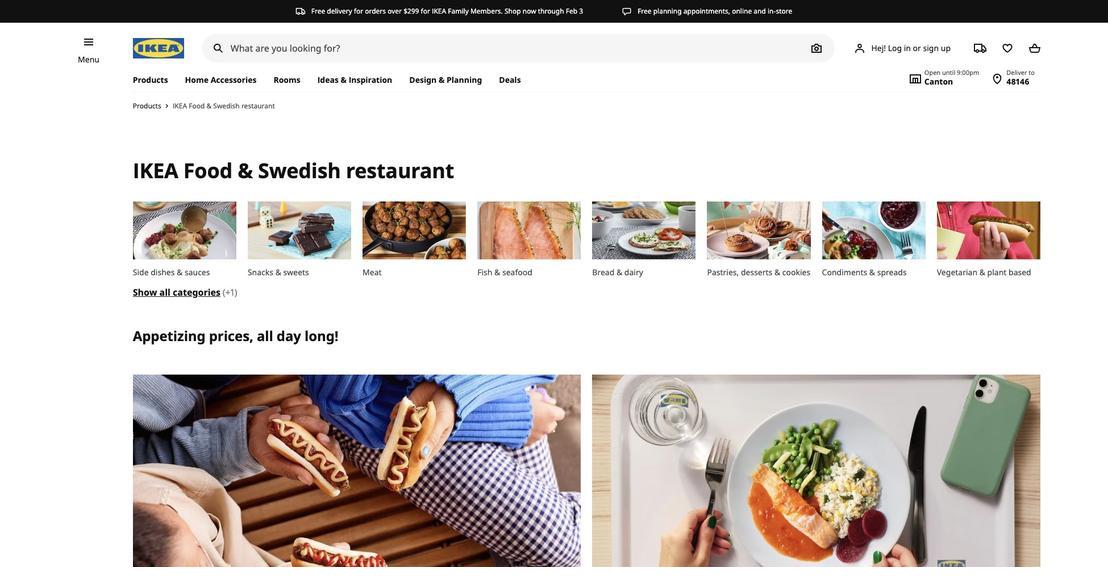 Task type: vqa. For each thing, say whether or not it's contained in the screenshot.
Snacks & sweets link
yes



Task type: locate. For each thing, give the bounding box(es) containing it.
rooms
[[274, 74, 300, 85]]

0 vertical spatial products
[[133, 74, 168, 85]]

(+1)
[[223, 287, 237, 299]]

dishes
[[151, 267, 175, 278]]

1 vertical spatial restaurant
[[346, 157, 454, 185]]

bread & dairy image
[[592, 202, 696, 260]]

0 horizontal spatial all
[[159, 287, 170, 299]]

bread
[[592, 267, 614, 278]]

& inside the condiments & spreads link
[[869, 267, 875, 278]]

1 vertical spatial food
[[183, 157, 232, 185]]

ikea food & swedish restaurant
[[173, 101, 275, 111], [133, 157, 454, 185]]

or
[[913, 42, 921, 53]]

cookies
[[782, 267, 810, 278]]

store
[[776, 6, 792, 16]]

0 vertical spatial products link
[[133, 68, 177, 92]]

side dishes & sauces image
[[133, 202, 236, 260]]

orders
[[365, 6, 386, 16]]

free for free planning appointments, online and in-store
[[638, 6, 652, 16]]

pastries, desserts & cookies image
[[707, 202, 811, 260]]

1 vertical spatial ikea food & swedish restaurant
[[133, 157, 454, 185]]

&
[[341, 74, 347, 85], [439, 74, 445, 85], [207, 101, 212, 111], [238, 157, 253, 185], [177, 267, 183, 278], [275, 267, 281, 278], [494, 267, 500, 278], [617, 267, 622, 278], [775, 267, 780, 278], [869, 267, 875, 278], [980, 267, 985, 278]]

menu
[[78, 54, 99, 65]]

meat
[[363, 267, 382, 278]]

until
[[942, 68, 955, 77]]

all
[[159, 287, 170, 299], [257, 327, 273, 346]]

ikea
[[432, 6, 446, 16], [173, 101, 187, 111], [133, 157, 178, 185]]

0 horizontal spatial swedish
[[213, 101, 240, 111]]

1 horizontal spatial for
[[421, 6, 430, 16]]

seafood
[[502, 267, 532, 278]]

restaurant
[[241, 101, 275, 111], [346, 157, 454, 185]]

design & planning
[[409, 74, 482, 85]]

appointments,
[[684, 6, 730, 16]]

all left day
[[257, 327, 273, 346]]

navigation
[[121, 202, 1052, 302]]

in-
[[768, 6, 776, 16]]

0 horizontal spatial free
[[311, 6, 325, 16]]

ideas & inspiration link
[[309, 68, 401, 92]]

log
[[888, 42, 902, 53]]

home accessories link
[[177, 68, 265, 92]]

ideas
[[317, 74, 339, 85]]

& inside 'design & planning' "link"
[[439, 74, 445, 85]]

pastries, desserts & cookies
[[707, 267, 810, 278]]

over
[[388, 6, 402, 16]]

bread & dairy
[[592, 267, 643, 278]]

pastries,
[[707, 267, 739, 278]]

deals
[[499, 74, 521, 85]]

1 vertical spatial products link
[[133, 101, 161, 111]]

side dishes & sauces link
[[133, 202, 236, 279]]

& inside snacks & sweets link
[[275, 267, 281, 278]]

desserts
[[741, 267, 772, 278]]

& inside side dishes & sauces link
[[177, 267, 183, 278]]

products
[[133, 74, 168, 85], [133, 101, 161, 111]]

hej! log in or sign up link
[[840, 37, 964, 60]]

None search field
[[202, 34, 835, 63]]

fish
[[477, 267, 492, 278]]

show all categories button
[[133, 287, 220, 299]]

3
[[579, 6, 583, 16]]

feb
[[566, 6, 577, 16]]

long!
[[305, 327, 338, 346]]

food
[[189, 101, 205, 111], [183, 157, 232, 185]]

free delivery for orders over $299 for ikea family members. shop now through feb 3
[[311, 6, 583, 16]]

meat link
[[363, 202, 466, 279]]

day
[[277, 327, 301, 346]]

9:00pm
[[957, 68, 979, 77]]

0 horizontal spatial restaurant
[[241, 101, 275, 111]]

swedish
[[213, 101, 240, 111], [258, 157, 341, 185]]

1 horizontal spatial swedish
[[258, 157, 341, 185]]

home
[[185, 74, 209, 85]]

0 vertical spatial all
[[159, 287, 170, 299]]

fish & seafood image
[[477, 202, 581, 260]]

for left orders
[[354, 6, 363, 16]]

1 vertical spatial products
[[133, 101, 161, 111]]

all right show
[[159, 287, 170, 299]]

for
[[354, 6, 363, 16], [421, 6, 430, 16]]

vegetarian & plant based
[[937, 267, 1031, 278]]

& inside "fish & seafood" "link"
[[494, 267, 500, 278]]

0 vertical spatial food
[[189, 101, 205, 111]]

categories
[[173, 287, 220, 299]]

2 vertical spatial ikea
[[133, 157, 178, 185]]

Search by product text field
[[202, 34, 835, 63]]

home accessories
[[185, 74, 257, 85]]

products link
[[133, 68, 177, 92], [133, 101, 161, 111]]

free left planning
[[638, 6, 652, 16]]

through
[[538, 6, 564, 16]]

menu button
[[78, 53, 99, 66]]

salmon meal with sides on a plate image
[[592, 375, 1041, 568]]

pastries, desserts & cookies link
[[707, 202, 811, 279]]

snacks & sweets image
[[248, 202, 351, 260]]

1 horizontal spatial free
[[638, 6, 652, 16]]

open
[[924, 68, 941, 77]]

2 free from the left
[[638, 6, 652, 16]]

free left delivery
[[311, 6, 325, 16]]

1 vertical spatial all
[[257, 327, 273, 346]]

2 products from the top
[[133, 101, 161, 111]]

0 horizontal spatial for
[[354, 6, 363, 16]]

snacks & sweets link
[[248, 202, 351, 279]]

free for free delivery for orders over $299 for ikea family members. shop now through feb 3
[[311, 6, 325, 16]]

up
[[941, 42, 951, 53]]

1 for from the left
[[354, 6, 363, 16]]

meat image
[[363, 202, 466, 260]]

deliver
[[1007, 68, 1027, 77]]

for right $299
[[421, 6, 430, 16]]

1 free from the left
[[311, 6, 325, 16]]

free delivery for orders over $299 for ikea family members. shop now through feb 3 link
[[295, 6, 583, 16]]



Task type: describe. For each thing, give the bounding box(es) containing it.
vegetarian
[[937, 267, 978, 278]]

side dishes & sauces
[[133, 267, 210, 278]]

show
[[133, 287, 157, 299]]

three people holding hot dogs with ketchup and mustard on them image
[[133, 375, 581, 568]]

appetizing prices, all day long!
[[133, 327, 338, 346]]

deliver to 48146
[[1007, 68, 1035, 87]]

canton
[[924, 76, 953, 87]]

in
[[904, 42, 911, 53]]

prices,
[[209, 327, 253, 346]]

1 horizontal spatial all
[[257, 327, 273, 346]]

1 products from the top
[[133, 74, 168, 85]]

fish & seafood
[[477, 267, 532, 278]]

1 vertical spatial ikea
[[173, 101, 187, 111]]

0 vertical spatial ikea food & swedish restaurant
[[173, 101, 275, 111]]

1 vertical spatial swedish
[[258, 157, 341, 185]]

sweets
[[283, 267, 309, 278]]

appetizing
[[133, 327, 206, 346]]

ideas & inspiration
[[317, 74, 392, 85]]

0 vertical spatial swedish
[[213, 101, 240, 111]]

shop
[[505, 6, 521, 16]]

family
[[448, 6, 469, 16]]

hej! log in or sign up
[[871, 42, 951, 53]]

rooms link
[[265, 68, 309, 92]]

$299
[[404, 6, 419, 16]]

& inside the ideas & inspiration link
[[341, 74, 347, 85]]

2 products link from the top
[[133, 101, 161, 111]]

fish & seafood link
[[477, 202, 581, 279]]

& inside bread & dairy link
[[617, 267, 622, 278]]

1 products link from the top
[[133, 68, 177, 92]]

deals link
[[491, 68, 529, 92]]

snacks
[[248, 267, 273, 278]]

vegetarian & plant based link
[[937, 202, 1040, 279]]

members.
[[470, 6, 503, 16]]

online
[[732, 6, 752, 16]]

now
[[523, 6, 536, 16]]

0 vertical spatial ikea
[[432, 6, 446, 16]]

spreads
[[877, 267, 907, 278]]

sign
[[923, 42, 939, 53]]

show all categories (+1)
[[133, 287, 237, 299]]

sauces
[[185, 267, 210, 278]]

ikea logotype, go to start page image
[[133, 38, 184, 59]]

design & planning link
[[401, 68, 491, 92]]

48146
[[1007, 76, 1029, 87]]

& inside the pastries, desserts & cookies link
[[775, 267, 780, 278]]

& inside vegetarian & plant based link
[[980, 267, 985, 278]]

vegetarian & plant based image
[[937, 202, 1040, 260]]

planning
[[447, 74, 482, 85]]

to
[[1029, 68, 1035, 77]]

open until 9:00pm canton
[[924, 68, 979, 87]]

and
[[754, 6, 766, 16]]

0 vertical spatial restaurant
[[241, 101, 275, 111]]

1 horizontal spatial restaurant
[[346, 157, 454, 185]]

based
[[1009, 267, 1031, 278]]

condiments
[[822, 267, 867, 278]]

accessories
[[211, 74, 257, 85]]

side
[[133, 267, 149, 278]]

delivery
[[327, 6, 352, 16]]

snacks & sweets
[[248, 267, 309, 278]]

free planning appointments, online and in-store link
[[622, 6, 792, 16]]

design
[[409, 74, 437, 85]]

navigation containing side dishes & sauces
[[121, 202, 1052, 302]]

planning
[[653, 6, 682, 16]]

hej!
[[871, 42, 886, 53]]

free planning appointments, online and in-store
[[638, 6, 792, 16]]

condiments & spreads image
[[822, 202, 926, 260]]

condiments & spreads link
[[822, 202, 926, 279]]

plant
[[987, 267, 1007, 278]]

bread & dairy link
[[592, 202, 696, 279]]

condiments & spreads
[[822, 267, 907, 278]]

dairy
[[624, 267, 643, 278]]

inspiration
[[349, 74, 392, 85]]

2 for from the left
[[421, 6, 430, 16]]



